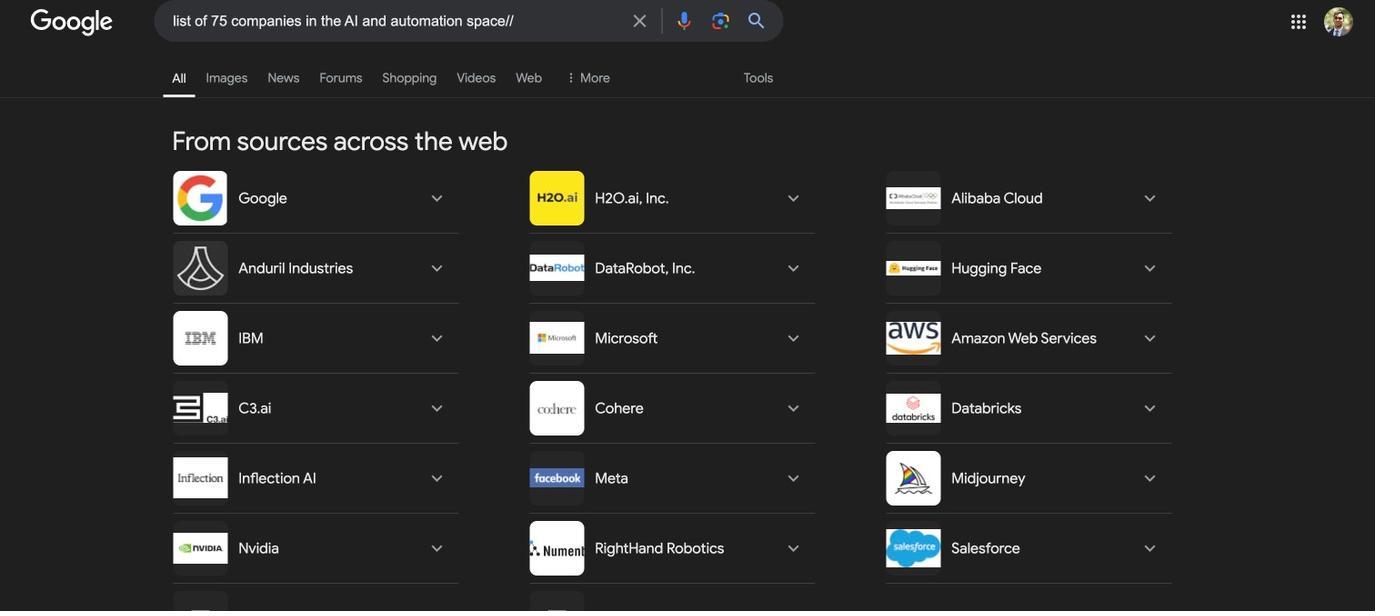 Task type: locate. For each thing, give the bounding box(es) containing it.
list
[[163, 56, 618, 97]]

None search field
[[0, 0, 784, 42]]

search by voice image
[[674, 10, 695, 32]]

search by image image
[[710, 10, 732, 32]]

go to google home image
[[30, 9, 114, 36]]

list item
[[163, 56, 195, 97]]



Task type: vqa. For each thing, say whether or not it's contained in the screenshot.
"firm"
no



Task type: describe. For each thing, give the bounding box(es) containing it.
Search text field
[[173, 1, 618, 41]]



